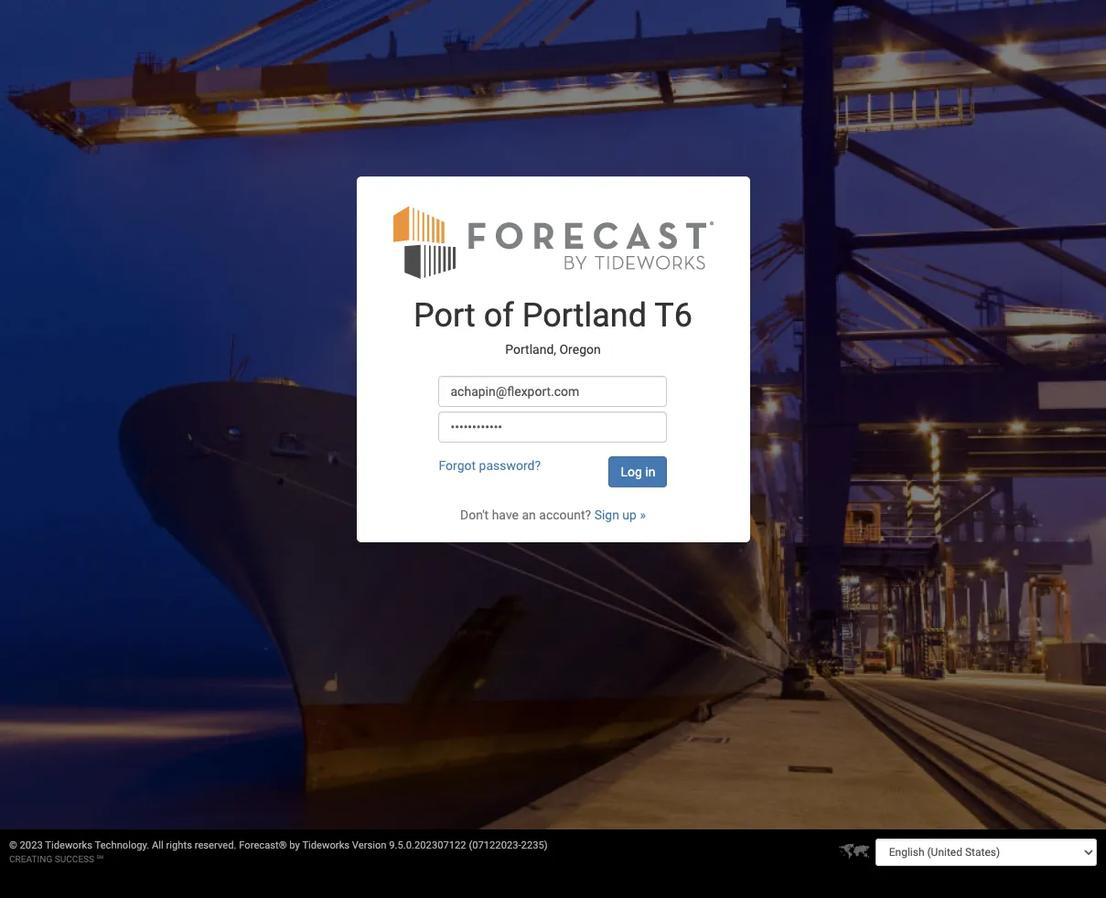 Task type: vqa. For each thing, say whether or not it's contained in the screenshot.
"up"
yes



Task type: describe. For each thing, give the bounding box(es) containing it.
oregon
[[560, 343, 601, 357]]

version
[[352, 840, 387, 852]]

sign
[[595, 508, 620, 522]]

forgot
[[439, 458, 476, 473]]

forgot password? link
[[439, 458, 541, 473]]

log
[[621, 465, 642, 479]]

9.5.0.202307122
[[389, 840, 466, 852]]

portland
[[522, 296, 647, 335]]

success
[[55, 855, 94, 865]]

t6
[[655, 296, 693, 335]]

rights
[[166, 840, 192, 852]]

Email or username text field
[[439, 376, 668, 407]]

2235)
[[521, 840, 548, 852]]

don't have an account? sign up »
[[460, 508, 646, 522]]

℠
[[97, 855, 104, 865]]

»
[[640, 508, 646, 522]]

reserved.
[[195, 840, 237, 852]]

an
[[522, 508, 536, 522]]

portland,
[[505, 343, 556, 357]]



Task type: locate. For each thing, give the bounding box(es) containing it.
©
[[9, 840, 17, 852]]

password?
[[479, 458, 541, 473]]

2 tideworks from the left
[[302, 840, 350, 852]]

tideworks
[[45, 840, 92, 852], [302, 840, 350, 852]]

© 2023 tideworks technology. all rights reserved. forecast® by tideworks version 9.5.0.202307122 (07122023-2235) creating success ℠
[[9, 840, 548, 865]]

creating
[[9, 855, 52, 865]]

sign up » link
[[595, 508, 646, 522]]

technology.
[[95, 840, 149, 852]]

1 tideworks from the left
[[45, 840, 92, 852]]

forecast®
[[239, 840, 287, 852]]

don't
[[460, 508, 489, 522]]

forecast® by tideworks image
[[393, 204, 713, 280]]

port
[[414, 296, 476, 335]]

1 horizontal spatial tideworks
[[302, 840, 350, 852]]

0 horizontal spatial tideworks
[[45, 840, 92, 852]]

(07122023-
[[469, 840, 521, 852]]

account?
[[539, 508, 591, 522]]

tideworks right by
[[302, 840, 350, 852]]

log in button
[[609, 456, 668, 488]]

Password password field
[[439, 412, 668, 443]]

forgot password? log in
[[439, 458, 656, 479]]

tideworks up success
[[45, 840, 92, 852]]

of
[[484, 296, 514, 335]]

up
[[623, 508, 637, 522]]

2023
[[20, 840, 43, 852]]

in
[[645, 465, 656, 479]]

by
[[289, 840, 300, 852]]

have
[[492, 508, 519, 522]]

all
[[152, 840, 164, 852]]

port of portland t6 portland, oregon
[[414, 296, 693, 357]]



